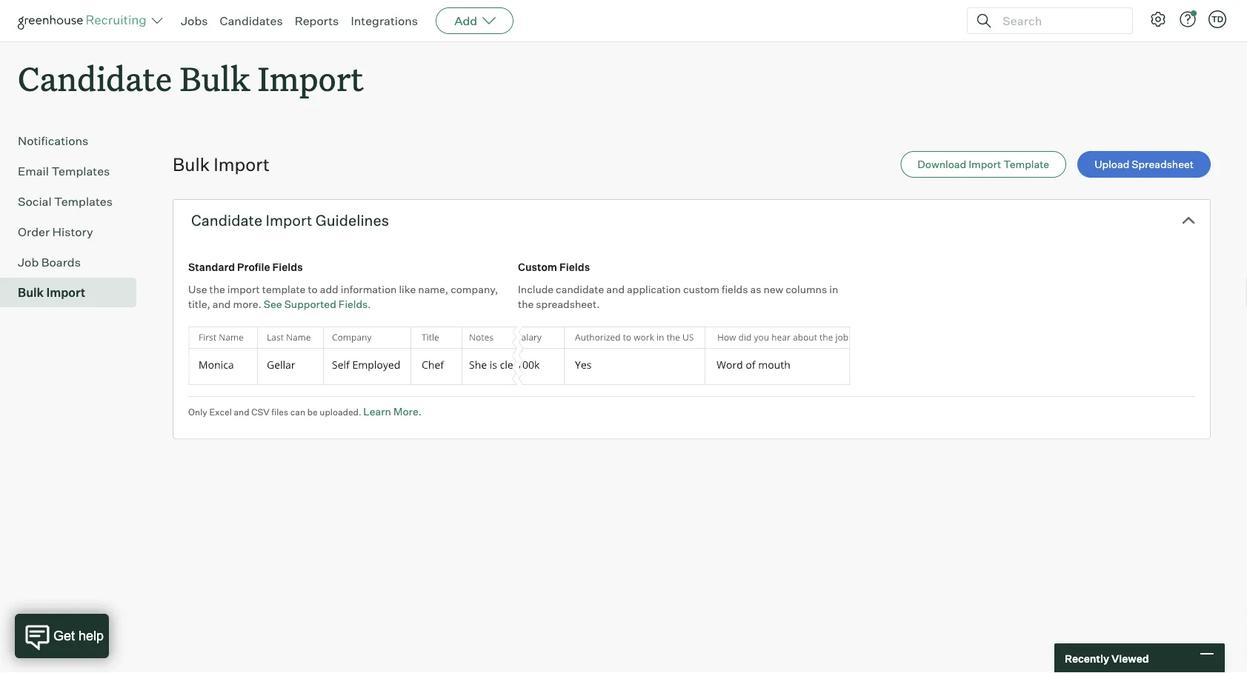 Task type: vqa. For each thing, say whether or not it's contained in the screenshot.
of
no



Task type: describe. For each thing, give the bounding box(es) containing it.
import down reports
[[258, 56, 364, 100]]

new
[[764, 283, 784, 296]]

and for candidate
[[607, 283, 625, 296]]

see
[[264, 298, 282, 311]]

and for excel
[[234, 407, 250, 418]]

uploaded.
[[320, 407, 362, 418]]

download
[[918, 158, 967, 171]]

see supported fields.
[[264, 298, 371, 311]]

viewed
[[1112, 653, 1150, 666]]

profile
[[237, 261, 270, 274]]

bulk import inside 'link'
[[18, 286, 85, 300]]

like
[[399, 283, 416, 296]]

candidates
[[220, 13, 283, 28]]

learn more. link
[[363, 406, 422, 419]]

reports link
[[295, 13, 339, 28]]

fields.
[[339, 298, 371, 311]]

learn
[[363, 406, 391, 419]]

see supported fields. link
[[264, 298, 371, 311]]

social templates
[[18, 194, 113, 209]]

download import template
[[918, 158, 1050, 171]]

columns
[[786, 283, 827, 296]]

reports
[[295, 13, 339, 28]]

bulk inside 'link'
[[18, 286, 44, 300]]

import inside 'link'
[[46, 286, 85, 300]]

upload spreadsheet
[[1095, 158, 1194, 171]]

email
[[18, 164, 49, 179]]

import left template
[[969, 158, 1002, 171]]

order history link
[[18, 223, 130, 241]]

email templates
[[18, 164, 110, 179]]

excel
[[209, 407, 232, 418]]

templates for email templates
[[51, 164, 110, 179]]

supported
[[284, 298, 336, 311]]

spreadsheet.
[[536, 298, 600, 311]]

integrations
[[351, 13, 418, 28]]

social templates link
[[18, 193, 130, 211]]

notifications link
[[18, 132, 130, 150]]

include candidate and application custom fields as new columns in the spreadsheet.
[[518, 283, 839, 311]]

candidate
[[556, 283, 604, 296]]

in
[[830, 283, 839, 296]]

only
[[188, 407, 207, 418]]

td button
[[1206, 7, 1230, 31]]

bulk import link
[[18, 284, 130, 302]]

can
[[290, 407, 305, 418]]

2 fields from the left
[[560, 261, 590, 274]]

0 vertical spatial bulk
[[180, 56, 250, 100]]

name,
[[418, 283, 449, 296]]

configure image
[[1150, 10, 1168, 28]]

notifications
[[18, 134, 88, 148]]

import up profile
[[266, 211, 312, 230]]

integrations link
[[351, 13, 418, 28]]

job boards
[[18, 255, 81, 270]]

add
[[320, 283, 339, 296]]

spreadsheet
[[1132, 158, 1194, 171]]

jobs link
[[181, 13, 208, 28]]

td button
[[1209, 10, 1227, 28]]

guidelines
[[316, 211, 389, 230]]



Task type: locate. For each thing, give the bounding box(es) containing it.
order
[[18, 225, 50, 240]]

and right title,
[[213, 298, 231, 311]]

candidate import guidelines
[[191, 211, 389, 230]]

import
[[258, 56, 364, 100], [214, 154, 270, 176], [969, 158, 1002, 171], [266, 211, 312, 230], [46, 286, 85, 300]]

template
[[262, 283, 306, 296]]

the down include
[[518, 298, 534, 311]]

boards
[[41, 255, 81, 270]]

email templates link
[[18, 163, 130, 180]]

bulk
[[180, 56, 250, 100], [173, 154, 210, 176], [18, 286, 44, 300]]

and inside use the import template to add information like name, company, title, and more.
[[213, 298, 231, 311]]

fields
[[722, 283, 748, 296]]

and inside include candidate and application custom fields as new columns in the spreadsheet.
[[607, 283, 625, 296]]

candidate down the greenhouse recruiting image
[[18, 56, 172, 100]]

add button
[[436, 7, 514, 34]]

import
[[227, 283, 260, 296]]

2 vertical spatial bulk
[[18, 286, 44, 300]]

1 horizontal spatial and
[[234, 407, 250, 418]]

import down boards
[[46, 286, 85, 300]]

the right use
[[209, 283, 225, 296]]

only excel and csv files can be uploaded. learn more.
[[188, 406, 422, 419]]

1 horizontal spatial the
[[518, 298, 534, 311]]

the inside use the import template to add information like name, company, title, and more.
[[209, 283, 225, 296]]

td
[[1212, 14, 1224, 24]]

0 horizontal spatial and
[[213, 298, 231, 311]]

0 horizontal spatial candidate
[[18, 56, 172, 100]]

use
[[188, 283, 207, 296]]

the
[[209, 283, 225, 296], [518, 298, 534, 311]]

1 vertical spatial templates
[[54, 194, 113, 209]]

custom
[[518, 261, 557, 274]]

bulk import
[[173, 154, 270, 176], [18, 286, 85, 300]]

1 fields from the left
[[272, 261, 303, 274]]

company,
[[451, 283, 498, 296]]

application
[[627, 283, 681, 296]]

templates
[[51, 164, 110, 179], [54, 194, 113, 209]]

import up candidate import guidelines
[[214, 154, 270, 176]]

1 vertical spatial candidate
[[191, 211, 263, 230]]

history
[[52, 225, 93, 240]]

and left "csv"
[[234, 407, 250, 418]]

templates up order history link on the left top of page
[[54, 194, 113, 209]]

include
[[518, 283, 554, 296]]

1 vertical spatial the
[[518, 298, 534, 311]]

recently viewed
[[1065, 653, 1150, 666]]

candidate up standard
[[191, 211, 263, 230]]

0 horizontal spatial the
[[209, 283, 225, 296]]

standard
[[188, 261, 235, 274]]

be
[[307, 407, 318, 418]]

fields up candidate
[[560, 261, 590, 274]]

1 horizontal spatial candidate
[[191, 211, 263, 230]]

2 horizontal spatial and
[[607, 283, 625, 296]]

information
[[341, 283, 397, 296]]

add
[[455, 13, 478, 28]]

0 vertical spatial the
[[209, 283, 225, 296]]

standard profile fields
[[188, 261, 303, 274]]

template
[[1004, 158, 1050, 171]]

greenhouse recruiting image
[[18, 12, 151, 30]]

fields
[[272, 261, 303, 274], [560, 261, 590, 274]]

Search text field
[[999, 10, 1119, 32]]

candidate for candidate import guidelines
[[191, 211, 263, 230]]

job boards link
[[18, 254, 130, 271]]

as
[[751, 283, 762, 296]]

0 vertical spatial bulk import
[[173, 154, 270, 176]]

0 horizontal spatial bulk import
[[18, 286, 85, 300]]

job
[[18, 255, 39, 270]]

templates down notifications link
[[51, 164, 110, 179]]

candidates link
[[220, 13, 283, 28]]

use the import template to add information like name, company, title, and more.
[[188, 283, 498, 311]]

2 vertical spatial and
[[234, 407, 250, 418]]

1 vertical spatial and
[[213, 298, 231, 311]]

and inside "only excel and csv files can be uploaded. learn more."
[[234, 407, 250, 418]]

more.
[[394, 406, 422, 419]]

the inside include candidate and application custom fields as new columns in the spreadsheet.
[[518, 298, 534, 311]]

recently
[[1065, 653, 1110, 666]]

candidate for candidate bulk import
[[18, 56, 172, 100]]

0 vertical spatial candidate
[[18, 56, 172, 100]]

upload
[[1095, 158, 1130, 171]]

upload spreadsheet button
[[1078, 151, 1211, 178]]

and right candidate
[[607, 283, 625, 296]]

social
[[18, 194, 52, 209]]

1 vertical spatial bulk import
[[18, 286, 85, 300]]

1 horizontal spatial fields
[[560, 261, 590, 274]]

1 horizontal spatial bulk import
[[173, 154, 270, 176]]

0 horizontal spatial fields
[[272, 261, 303, 274]]

custom
[[684, 283, 720, 296]]

0 vertical spatial templates
[[51, 164, 110, 179]]

1 vertical spatial bulk
[[173, 154, 210, 176]]

and
[[607, 283, 625, 296], [213, 298, 231, 311], [234, 407, 250, 418]]

0 vertical spatial and
[[607, 283, 625, 296]]

fields up template
[[272, 261, 303, 274]]

order history
[[18, 225, 93, 240]]

more.
[[233, 298, 262, 311]]

jobs
[[181, 13, 208, 28]]

candidate bulk import
[[18, 56, 364, 100]]

custom fields
[[518, 261, 590, 274]]

candidate
[[18, 56, 172, 100], [191, 211, 263, 230]]

download import template link
[[901, 151, 1067, 178]]

files
[[272, 407, 289, 418]]

to
[[308, 283, 318, 296]]

csv
[[251, 407, 270, 418]]

title,
[[188, 298, 210, 311]]

templates for social templates
[[54, 194, 113, 209]]



